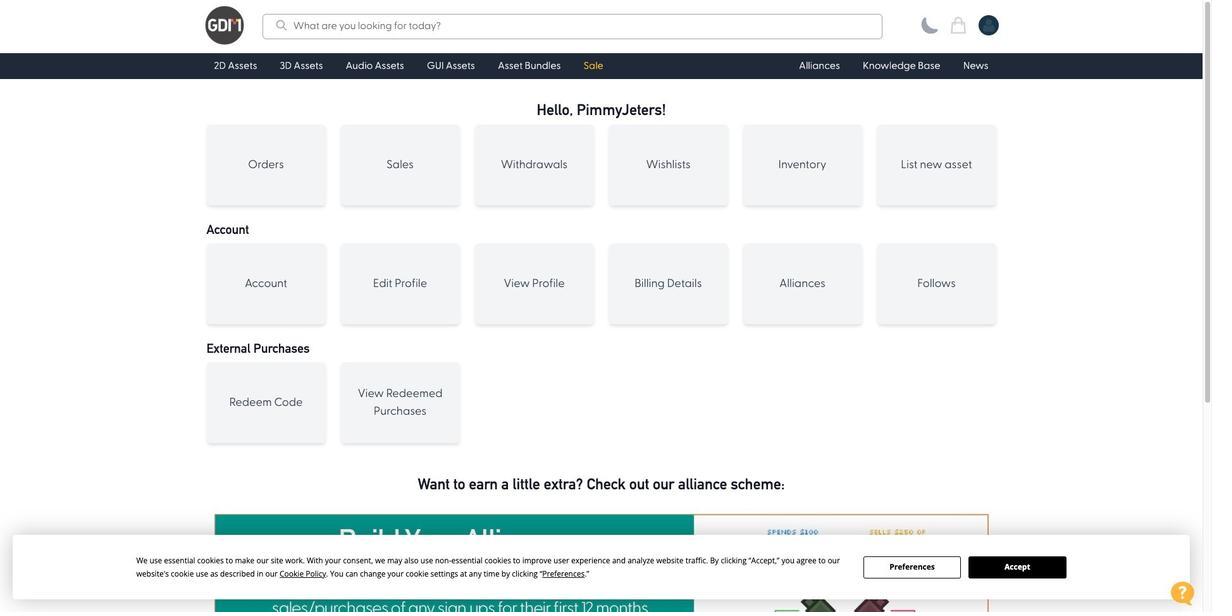 Task type: vqa. For each thing, say whether or not it's contained in the screenshot.
the bottom GameDev Market logo
no



Task type: describe. For each thing, give the bounding box(es) containing it.
profile image image
[[979, 15, 999, 35]]



Task type: locate. For each thing, give the bounding box(es) containing it.
open contact widget image
[[1171, 582, 1196, 606]]

gamedev market logo image
[[204, 5, 245, 46]]

navigation
[[204, 59, 614, 74]]

What are you looking for today? search field
[[262, 14, 883, 39]]



